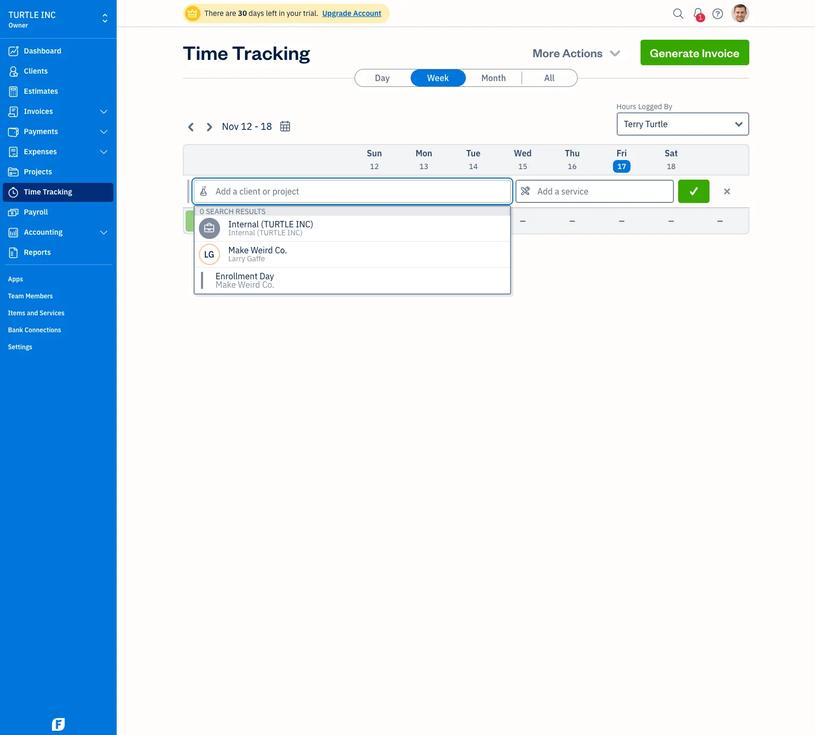 Task type: describe. For each thing, give the bounding box(es) containing it.
weird inside make weird co. larry gaffe
[[251, 245, 273, 256]]

search image
[[670, 6, 687, 21]]

week link
[[411, 70, 466, 86]]

payroll link
[[3, 203, 114, 222]]

thu
[[565, 148, 580, 159]]

gaffe
[[247, 254, 265, 264]]

project image
[[7, 167, 20, 178]]

projects
[[24, 167, 52, 177]]

time tracking inside the main element
[[24, 187, 72, 197]]

16
[[568, 162, 577, 171]]

items and services
[[8, 309, 65, 317]]

wed 15
[[514, 148, 532, 171]]

are
[[226, 8, 236, 18]]

expenses
[[24, 147, 57, 157]]

estimates link
[[3, 82, 114, 101]]

report image
[[7, 248, 20, 258]]

0 vertical spatial time tracking
[[183, 40, 310, 65]]

8 — from the left
[[718, 216, 723, 226]]

mon 13
[[416, 148, 433, 171]]

tue
[[467, 148, 481, 159]]

left
[[266, 8, 277, 18]]

dashboard image
[[7, 46, 20, 57]]

projects link
[[3, 163, 114, 182]]

invoices
[[24, 107, 53, 116]]

make inside enrollment day make weird co.
[[216, 280, 236, 290]]

weird inside enrollment day make weird co.
[[238, 280, 260, 290]]

chevron large down image for expenses
[[99, 148, 109, 157]]

terry
[[624, 119, 644, 129]]

hours
[[617, 102, 637, 111]]

more actions
[[533, 45, 603, 60]]

chevron large down image for payments
[[99, 128, 109, 136]]

clients
[[24, 66, 48, 76]]

chevrondown image
[[608, 45, 623, 60]]

items
[[8, 309, 25, 317]]

days
[[249, 8, 264, 18]]

larry
[[228, 254, 245, 264]]

6 — from the left
[[619, 216, 625, 226]]

hours logged by
[[617, 102, 673, 111]]

trial.
[[303, 8, 319, 18]]

payments link
[[3, 123, 114, 142]]

chevron large down image for accounting
[[99, 229, 109, 237]]

co. inside make weird co. larry gaffe
[[275, 245, 287, 256]]

-
[[255, 120, 259, 133]]

18 inside sat 18
[[667, 162, 676, 171]]

turtle
[[646, 119, 668, 129]]

items and services link
[[3, 305, 114, 321]]

more
[[533, 45, 560, 60]]

freshbooks image
[[50, 719, 67, 732]]

terry turtle button
[[617, 112, 750, 136]]

fri 17
[[617, 148, 627, 171]]

turtle
[[8, 10, 39, 20]]

5 — from the left
[[570, 216, 576, 226]]

nov 12 - 18
[[222, 120, 272, 133]]

tue 14
[[467, 148, 481, 171]]

next week image
[[203, 121, 215, 133]]

by
[[664, 102, 673, 111]]

all link
[[522, 70, 577, 86]]

payroll
[[24, 207, 48, 217]]

2 internal from the top
[[228, 228, 255, 238]]

17
[[618, 162, 627, 171]]

1
[[699, 13, 703, 21]]

chart image
[[7, 228, 20, 238]]

upgrade account link
[[320, 8, 382, 18]]

1 — from the left
[[372, 216, 378, 226]]

actions
[[563, 45, 603, 60]]

generate invoice button
[[641, 40, 750, 65]]

nov
[[222, 120, 239, 133]]

15
[[519, 162, 528, 171]]

dashboard
[[24, 46, 61, 56]]

inc
[[41, 10, 56, 20]]

crown image
[[187, 8, 198, 19]]

Add a client or project text field
[[194, 181, 510, 202]]

mon
[[416, 148, 433, 159]]

services
[[40, 309, 65, 317]]

owner
[[8, 21, 28, 29]]

month
[[482, 73, 506, 83]]

make inside make weird co. larry gaffe
[[228, 245, 249, 256]]

apps
[[8, 275, 23, 283]]

1 internal from the top
[[228, 219, 259, 230]]

time tracking link
[[3, 183, 114, 202]]

bank connections
[[8, 326, 61, 334]]

0 search results
[[200, 207, 266, 216]]

co. inside enrollment day make weird co.
[[262, 280, 275, 290]]

timer image
[[7, 187, 20, 198]]

members
[[26, 292, 53, 300]]

connections
[[25, 326, 61, 334]]

(turtle up make weird co. larry gaffe
[[257, 228, 286, 238]]

team
[[8, 292, 24, 300]]

terry turtle
[[624, 119, 668, 129]]

1 button
[[690, 3, 707, 24]]

and
[[27, 309, 38, 317]]

(turtle down results
[[261, 219, 294, 230]]

money image
[[7, 207, 20, 218]]

accounting
[[24, 228, 63, 237]]

reports
[[24, 248, 51, 257]]

3 — from the left
[[471, 216, 477, 226]]

tracking inside the main element
[[43, 187, 72, 197]]

clients link
[[3, 62, 114, 81]]



Task type: locate. For each thing, give the bounding box(es) containing it.
1 vertical spatial weird
[[238, 280, 260, 290]]

apps link
[[3, 271, 114, 287]]

time tracking
[[183, 40, 310, 65], [24, 187, 72, 197]]

chevron large down image up reports link
[[99, 229, 109, 237]]

estimates
[[24, 86, 58, 96]]

sun 12
[[367, 148, 382, 171]]

fri
[[617, 148, 627, 159]]

expense image
[[7, 147, 20, 158]]

results
[[236, 207, 266, 216]]

0 vertical spatial 18
[[261, 120, 272, 133]]

thu 16
[[565, 148, 580, 171]]

12 inside sun 12
[[370, 162, 379, 171]]

12 for sun
[[370, 162, 379, 171]]

co. down internal (turtle inc) internal (turtle inc)
[[275, 245, 287, 256]]

bank connections link
[[3, 322, 114, 338]]

30
[[238, 8, 247, 18]]

1 horizontal spatial tracking
[[232, 40, 310, 65]]

make
[[228, 245, 249, 256], [216, 280, 236, 290]]

1 vertical spatial tracking
[[43, 187, 72, 197]]

go to help image
[[710, 6, 727, 21]]

time inside the main element
[[24, 187, 41, 197]]

0 vertical spatial co.
[[275, 245, 287, 256]]

2 chevron large down image from the top
[[99, 229, 109, 237]]

0 vertical spatial tracking
[[232, 40, 310, 65]]

0 horizontal spatial day
[[260, 271, 274, 282]]

1 vertical spatial make
[[216, 280, 236, 290]]

12 for nov
[[241, 120, 253, 133]]

time tracking down the "30"
[[183, 40, 310, 65]]

0 horizontal spatial time
[[24, 187, 41, 197]]

settings
[[8, 343, 32, 351]]

1 vertical spatial time
[[24, 187, 41, 197]]

chevron large down image down payments link
[[99, 148, 109, 157]]

2 chevron large down image from the top
[[99, 148, 109, 157]]

0 horizontal spatial 12
[[241, 120, 253, 133]]

main element
[[0, 0, 143, 736]]

team members link
[[3, 288, 114, 304]]

12 down sun
[[370, 162, 379, 171]]

generate
[[650, 45, 700, 60]]

payments
[[24, 127, 58, 136]]

wed
[[514, 148, 532, 159]]

0 vertical spatial weird
[[251, 245, 273, 256]]

in
[[279, 8, 285, 18]]

18 down sat
[[667, 162, 676, 171]]

1 vertical spatial time tracking
[[24, 187, 72, 197]]

day link
[[355, 70, 410, 86]]

1 horizontal spatial time tracking
[[183, 40, 310, 65]]

list box containing internal (turtle inc)
[[194, 216, 510, 294]]

1 vertical spatial chevron large down image
[[99, 148, 109, 157]]

chevron large down image inside expenses link
[[99, 148, 109, 157]]

sun
[[367, 148, 382, 159]]

list box
[[194, 216, 510, 294]]

sat 18
[[665, 148, 678, 171]]

co.
[[275, 245, 287, 256], [262, 280, 275, 290]]

accounting link
[[3, 223, 114, 242]]

13
[[420, 162, 429, 171]]

0 horizontal spatial time tracking
[[24, 187, 72, 197]]

0
[[200, 207, 204, 216]]

chevron large down image down invoices link
[[99, 128, 109, 136]]

more actions button
[[524, 40, 632, 65]]

tracking
[[232, 40, 310, 65], [43, 187, 72, 197]]

make weird co. larry gaffe
[[228, 245, 287, 264]]

enrollment
[[216, 271, 258, 282]]

account
[[353, 8, 382, 18]]

1 horizontal spatial 18
[[667, 162, 676, 171]]

briefcase image
[[204, 224, 215, 233]]

2 — from the left
[[421, 216, 427, 226]]

internal (turtle inc) internal (turtle inc)
[[228, 219, 313, 238]]

—
[[372, 216, 378, 226], [421, 216, 427, 226], [471, 216, 477, 226], [520, 216, 526, 226], [570, 216, 576, 226], [619, 216, 625, 226], [669, 216, 675, 226], [718, 216, 723, 226]]

generate invoice
[[650, 45, 740, 60]]

tracking down left on the left of page
[[232, 40, 310, 65]]

time
[[183, 40, 228, 65], [24, 187, 41, 197]]

1 horizontal spatial day
[[375, 73, 390, 83]]

sat
[[665, 148, 678, 159]]

0 horizontal spatial co.
[[262, 280, 275, 290]]

tracking down projects link
[[43, 187, 72, 197]]

day inside day link
[[375, 73, 390, 83]]

0 horizontal spatial 18
[[261, 120, 272, 133]]

0 vertical spatial time
[[183, 40, 228, 65]]

cancel image
[[723, 185, 733, 198]]

0 vertical spatial make
[[228, 245, 249, 256]]

0 vertical spatial day
[[375, 73, 390, 83]]

save row image
[[688, 186, 700, 197]]

time right timer icon
[[24, 187, 41, 197]]

previous week image
[[185, 121, 198, 133]]

chevron large down image for invoices
[[99, 108, 109, 116]]

estimate image
[[7, 86, 20, 97]]

there
[[205, 8, 224, 18]]

client image
[[7, 66, 20, 77]]

time down 'there'
[[183, 40, 228, 65]]

1 chevron large down image from the top
[[99, 108, 109, 116]]

day inside enrollment day make weird co.
[[260, 271, 274, 282]]

enrollment day make weird co.
[[216, 271, 275, 290]]

0 vertical spatial chevron large down image
[[99, 128, 109, 136]]

time tracking down projects link
[[24, 187, 72, 197]]

14
[[469, 162, 478, 171]]

co. down gaffe
[[262, 280, 275, 290]]

weird
[[251, 245, 273, 256], [238, 280, 260, 290]]

team members
[[8, 292, 53, 300]]

1 vertical spatial 18
[[667, 162, 676, 171]]

1 horizontal spatial 12
[[370, 162, 379, 171]]

4 — from the left
[[520, 216, 526, 226]]

dashboard link
[[3, 42, 114, 61]]

18
[[261, 120, 272, 133], [667, 162, 676, 171]]

0 horizontal spatial tracking
[[43, 187, 72, 197]]

1 vertical spatial co.
[[262, 280, 275, 290]]

inc)
[[296, 219, 313, 230], [288, 228, 303, 238]]

week
[[427, 73, 449, 83]]

all
[[545, 73, 555, 83]]

1 vertical spatial day
[[260, 271, 274, 282]]

month link
[[466, 70, 522, 86]]

invoices link
[[3, 102, 114, 122]]

chevron large down image
[[99, 108, 109, 116], [99, 148, 109, 157]]

chevron large down image down "estimates" link
[[99, 108, 109, 116]]

chevron large down image inside accounting link
[[99, 229, 109, 237]]

search
[[206, 207, 234, 216]]

1 vertical spatial 12
[[370, 162, 379, 171]]

upgrade
[[322, 8, 352, 18]]

12 left -
[[241, 120, 253, 133]]

7 — from the left
[[669, 216, 675, 226]]

chevron large down image inside payments link
[[99, 128, 109, 136]]

invoice image
[[7, 107, 20, 117]]

1 vertical spatial chevron large down image
[[99, 229, 109, 237]]

weird down gaffe
[[238, 280, 260, 290]]

settings link
[[3, 339, 114, 355]]

Add a service text field
[[517, 181, 673, 202]]

weird down internal (turtle inc) internal (turtle inc)
[[251, 245, 273, 256]]

payment image
[[7, 127, 20, 137]]

1 horizontal spatial time
[[183, 40, 228, 65]]

choose a date image
[[279, 120, 291, 133]]

0 vertical spatial 12
[[241, 120, 253, 133]]

there are 30 days left in your trial. upgrade account
[[205, 8, 382, 18]]

invoice
[[702, 45, 740, 60]]

make up the enrollment
[[228, 245, 249, 256]]

internal
[[228, 219, 259, 230], [228, 228, 255, 238]]

turtle inc owner
[[8, 10, 56, 29]]

chevron large down image
[[99, 128, 109, 136], [99, 229, 109, 237]]

0 vertical spatial chevron large down image
[[99, 108, 109, 116]]

make down 'larry'
[[216, 280, 236, 290]]

expenses link
[[3, 143, 114, 162]]

1 horizontal spatial co.
[[275, 245, 287, 256]]

18 right -
[[261, 120, 272, 133]]

1 chevron large down image from the top
[[99, 128, 109, 136]]



Task type: vqa. For each thing, say whether or not it's contained in the screenshot.
"Dashboard"
yes



